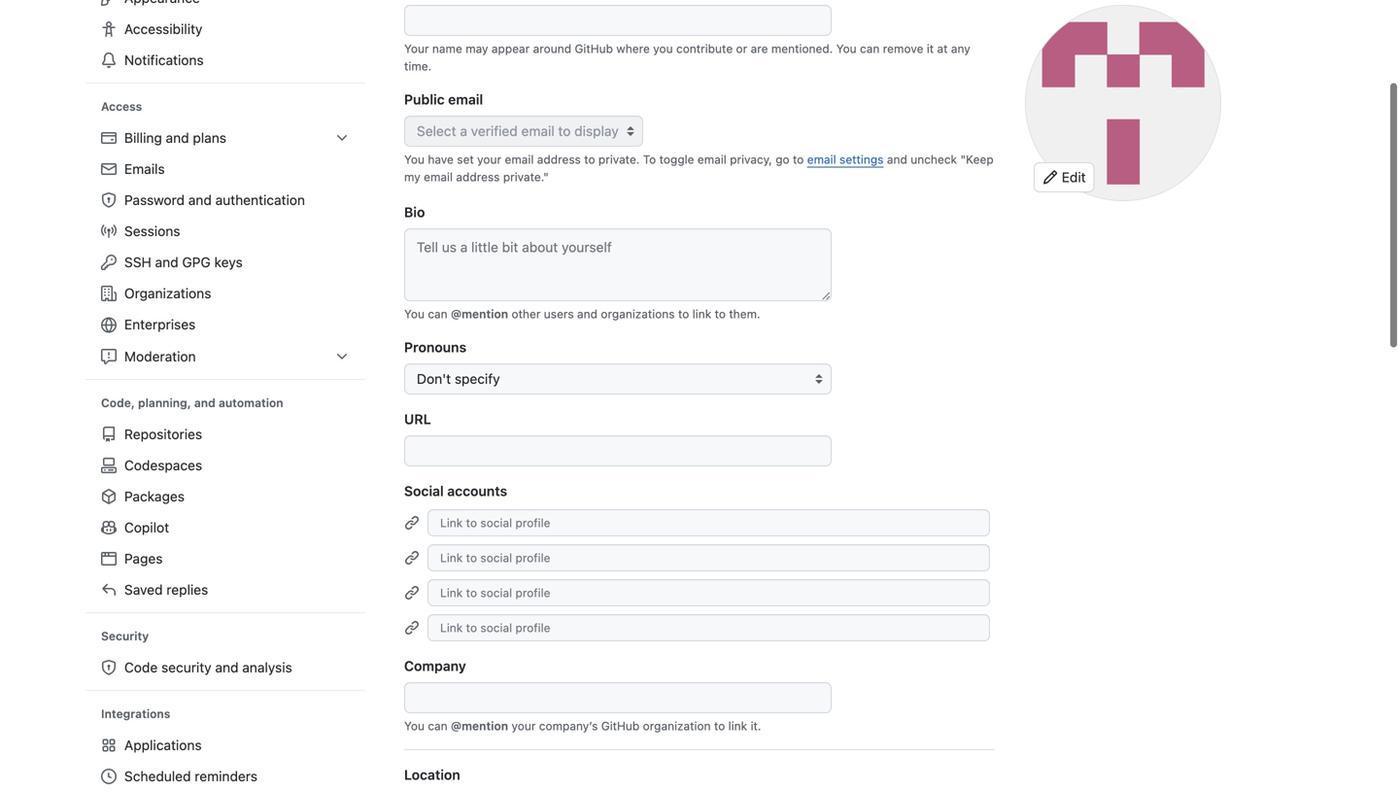 Task type: describe. For each thing, give the bounding box(es) containing it.
clock image
[[101, 769, 117, 784]]

saved
[[124, 582, 163, 598]]

gpg
[[182, 254, 211, 270]]

email up private."
[[505, 153, 534, 166]]

bio
[[404, 204, 425, 220]]

scheduled
[[124, 768, 191, 784]]

url
[[404, 411, 431, 427]]

you can @mention your company's github                         organization to link it.
[[404, 719, 762, 733]]

apps image
[[101, 738, 117, 753]]

public
[[404, 91, 445, 107]]

integrations
[[101, 707, 170, 721]]

you inside your name may appear around github where you contribute or are mentioned.                     you can remove it at any time.
[[837, 42, 857, 55]]

ssh and gpg keys
[[124, 254, 243, 270]]

email right toggle
[[698, 153, 727, 166]]

code, planning, and automation
[[101, 396, 283, 410]]

codespaces image
[[101, 458, 117, 473]]

ssh and gpg keys link
[[93, 247, 358, 278]]

your name may appear around github where you contribute or are mentioned.                     you can remove it at any time.
[[404, 42, 971, 73]]

email inside the and uncheck "keep my email address private."
[[424, 170, 453, 184]]

organizations
[[601, 307, 675, 321]]

and inside "link"
[[155, 254, 178, 270]]

and up repositories link
[[194, 396, 216, 410]]

password and authentication
[[124, 192, 305, 208]]

to left the them.
[[715, 307, 726, 321]]

@stephmara image
[[1026, 6, 1221, 200]]

Name text field
[[404, 5, 832, 36]]

ssh
[[124, 254, 151, 270]]

moderation button
[[93, 341, 358, 372]]

my
[[404, 170, 421, 184]]

"keep
[[961, 153, 994, 166]]

accessibility
[[124, 21, 203, 37]]

3 link to social profile text field from the top
[[428, 579, 990, 606]]

access
[[101, 100, 142, 113]]

and inside dropdown button
[[166, 130, 189, 146]]

pages link
[[93, 543, 358, 574]]

email settings link
[[808, 153, 884, 166]]

4 link to social profile text field from the top
[[428, 614, 990, 641]]

can for bio
[[428, 307, 448, 321]]

accessibility link
[[93, 14, 358, 45]]

pages
[[124, 551, 163, 567]]

social accounts
[[404, 483, 508, 499]]

have
[[428, 153, 454, 166]]

sessions
[[124, 223, 180, 239]]

toggle
[[660, 153, 695, 166]]

around
[[533, 42, 572, 55]]

to right organizations
[[678, 307, 689, 321]]

packages link
[[93, 481, 358, 512]]

notifications link
[[93, 45, 358, 76]]

codespaces
[[124, 457, 202, 473]]

mail image
[[101, 161, 117, 177]]

and down emails link
[[188, 192, 212, 208]]

copilot link
[[93, 512, 358, 543]]

enterprises
[[124, 316, 196, 332]]

integrations list
[[93, 730, 358, 790]]

sessions link
[[93, 216, 358, 247]]

2 link to social profile text field from the top
[[428, 544, 990, 571]]

to left it.
[[714, 719, 725, 733]]

security
[[161, 659, 212, 676]]

reply image
[[101, 582, 117, 598]]

repositories link
[[93, 419, 358, 450]]

to right go
[[793, 153, 804, 166]]

analysis
[[242, 659, 292, 676]]

password
[[124, 192, 185, 208]]

organizations
[[124, 285, 211, 301]]

pencil image
[[1043, 170, 1059, 185]]

automation
[[219, 396, 283, 410]]

social account image for third link to social profile text field from the bottom of the page
[[404, 550, 420, 566]]

company's
[[539, 719, 598, 733]]

you for public email
[[404, 153, 425, 166]]

to left private.
[[584, 153, 595, 166]]

to
[[643, 153, 656, 166]]

name
[[432, 42, 463, 55]]

your for company
[[512, 719, 536, 733]]

and uncheck "keep my email address private."
[[404, 153, 994, 184]]

organization image
[[101, 286, 117, 301]]

may
[[466, 42, 488, 55]]

set
[[457, 153, 474, 166]]

packages
[[124, 488, 185, 504]]

are
[[751, 42, 768, 55]]

you can @mention other users and                     organizations to link to them.
[[404, 307, 761, 321]]

billing and plans button
[[93, 122, 358, 154]]

copilot image
[[101, 520, 117, 536]]

private.
[[599, 153, 640, 166]]

code security and analysis
[[124, 659, 292, 676]]

browser image
[[101, 551, 117, 567]]

github for around
[[575, 42, 613, 55]]

organizations link
[[93, 278, 358, 309]]

planning,
[[138, 396, 191, 410]]

social account image for 2nd link to social profile text field from the bottom
[[404, 585, 420, 601]]

scheduled reminders link
[[93, 761, 358, 790]]

your for public email
[[477, 153, 502, 166]]

edit
[[1059, 169, 1086, 185]]

and right users
[[577, 307, 598, 321]]

private."
[[503, 170, 549, 184]]

you have set your email address to private. to toggle email privacy,                       go to email settings
[[404, 153, 884, 166]]

pronouns
[[404, 339, 467, 355]]



Task type: vqa. For each thing, say whether or not it's contained in the screenshot.
the bottom star this repository icon
no



Task type: locate. For each thing, give the bounding box(es) containing it.
address down set
[[456, 170, 500, 184]]

and right settings
[[887, 153, 908, 166]]

0 vertical spatial github
[[575, 42, 613, 55]]

to
[[584, 153, 595, 166], [793, 153, 804, 166], [678, 307, 689, 321], [715, 307, 726, 321], [714, 719, 725, 733]]

@mention for bio
[[451, 307, 508, 321]]

can up pronouns
[[428, 307, 448, 321]]

Bio text field
[[404, 228, 832, 301]]

edit button
[[1026, 6, 1306, 200]]

Company text field
[[404, 682, 832, 713]]

social account image
[[404, 550, 420, 566], [404, 620, 420, 636]]

emails link
[[93, 154, 358, 185]]

and inside the and uncheck "keep my email address private."
[[887, 153, 908, 166]]

accounts
[[447, 483, 508, 499]]

company
[[404, 658, 466, 674]]

you up my
[[404, 153, 425, 166]]

you
[[653, 42, 673, 55]]

it.
[[751, 719, 762, 733]]

mentioned.
[[772, 42, 833, 55]]

@mention left other
[[451, 307, 508, 321]]

link for bio
[[693, 307, 712, 321]]

at
[[938, 42, 948, 55]]

where
[[617, 42, 650, 55]]

2 @mention from the top
[[451, 719, 508, 733]]

0 horizontal spatial link
[[693, 307, 712, 321]]

shield lock image for password and authentication
[[101, 192, 117, 208]]

github for company's
[[601, 719, 640, 733]]

applications link
[[93, 730, 358, 761]]

enterprises link
[[93, 309, 358, 341]]

0 horizontal spatial address
[[456, 170, 500, 184]]

1 vertical spatial social account image
[[404, 585, 420, 601]]

2 social account image from the top
[[404, 620, 420, 636]]

and
[[166, 130, 189, 146], [887, 153, 908, 166], [188, 192, 212, 208], [155, 254, 178, 270], [577, 307, 598, 321], [194, 396, 216, 410], [215, 659, 239, 676]]

social account image down social
[[404, 515, 420, 531]]

social account image up company
[[404, 585, 420, 601]]

you for company
[[404, 719, 425, 733]]

privacy,
[[730, 153, 773, 166]]

0 horizontal spatial your
[[477, 153, 502, 166]]

contribute
[[677, 42, 733, 55]]

and left analysis
[[215, 659, 239, 676]]

can inside your name may appear around github where you contribute or are mentioned.                     you can remove it at any time.
[[860, 42, 880, 55]]

1 vertical spatial social account image
[[404, 620, 420, 636]]

link
[[693, 307, 712, 321], [729, 719, 748, 733]]

github down name text field
[[575, 42, 613, 55]]

1 vertical spatial your
[[512, 719, 536, 733]]

settings
[[840, 153, 884, 166]]

copilot
[[124, 520, 169, 536]]

accessibility image
[[101, 21, 117, 37]]

1 @mention from the top
[[451, 307, 508, 321]]

social account image up company
[[404, 620, 420, 636]]

shield lock image inside the code security and analysis link
[[101, 660, 117, 676]]

URL text field
[[404, 435, 832, 466]]

2 social account image from the top
[[404, 585, 420, 601]]

plans
[[193, 130, 227, 146]]

github down the company text field
[[601, 719, 640, 733]]

email down have
[[424, 170, 453, 184]]

can left remove
[[860, 42, 880, 55]]

address inside the and uncheck "keep my email address private."
[[456, 170, 500, 184]]

you up location
[[404, 719, 425, 733]]

@mention for company
[[451, 719, 508, 733]]

uncheck
[[911, 153, 958, 166]]

shield lock image up the "broadcast" image
[[101, 192, 117, 208]]

email right go
[[808, 153, 837, 166]]

your right set
[[477, 153, 502, 166]]

0 vertical spatial link
[[693, 307, 712, 321]]

broadcast image
[[101, 224, 117, 239]]

go
[[776, 153, 790, 166]]

shield lock image for code security and analysis
[[101, 660, 117, 676]]

0 vertical spatial your
[[477, 153, 502, 166]]

0 vertical spatial social account image
[[404, 515, 420, 531]]

applications
[[124, 737, 202, 753]]

repo image
[[101, 427, 117, 442]]

link left the them.
[[693, 307, 712, 321]]

password and authentication link
[[93, 185, 358, 216]]

1 shield lock image from the top
[[101, 192, 117, 208]]

social account image
[[404, 515, 420, 531], [404, 585, 420, 601]]

github
[[575, 42, 613, 55], [601, 719, 640, 733]]

1 link to social profile text field from the top
[[428, 509, 990, 536]]

emails
[[124, 161, 165, 177]]

your
[[477, 153, 502, 166], [512, 719, 536, 733]]

1 vertical spatial shield lock image
[[101, 660, 117, 676]]

you right mentioned.
[[837, 42, 857, 55]]

shield lock image
[[101, 192, 117, 208], [101, 660, 117, 676]]

1 vertical spatial address
[[456, 170, 500, 184]]

address up private."
[[537, 153, 581, 166]]

2 vertical spatial can
[[428, 719, 448, 733]]

users
[[544, 307, 574, 321]]

any
[[951, 42, 971, 55]]

0 vertical spatial social account image
[[404, 550, 420, 566]]

your
[[404, 42, 429, 55]]

billing
[[124, 130, 162, 146]]

saved replies link
[[93, 574, 358, 606]]

paintbrush image
[[101, 0, 117, 6]]

1 vertical spatial can
[[428, 307, 448, 321]]

access list
[[93, 122, 358, 372]]

1 horizontal spatial link
[[729, 719, 748, 733]]

link for company
[[729, 719, 748, 733]]

1 horizontal spatial address
[[537, 153, 581, 166]]

replies
[[167, 582, 208, 598]]

location
[[404, 767, 460, 783]]

0 vertical spatial can
[[860, 42, 880, 55]]

them.
[[729, 307, 761, 321]]

saved replies
[[124, 582, 208, 598]]

1 vertical spatial link
[[729, 719, 748, 733]]

Link to social profile text field
[[428, 509, 990, 536], [428, 544, 990, 571], [428, 579, 990, 606], [428, 614, 990, 641]]

address for to
[[537, 153, 581, 166]]

you for bio
[[404, 307, 425, 321]]

can
[[860, 42, 880, 55], [428, 307, 448, 321], [428, 719, 448, 733]]

public email
[[404, 91, 483, 107]]

can for company
[[428, 719, 448, 733]]

you up pronouns
[[404, 307, 425, 321]]

billing and plans
[[124, 130, 227, 146]]

social
[[404, 483, 444, 499]]

social account image down social
[[404, 550, 420, 566]]

other
[[512, 307, 541, 321]]

bell image
[[101, 52, 117, 68]]

reminders
[[195, 768, 258, 784]]

you
[[837, 42, 857, 55], [404, 153, 425, 166], [404, 307, 425, 321], [404, 719, 425, 733]]

email
[[448, 91, 483, 107], [505, 153, 534, 166], [698, 153, 727, 166], [808, 153, 837, 166], [424, 170, 453, 184]]

0 vertical spatial shield lock image
[[101, 192, 117, 208]]

your left company's
[[512, 719, 536, 733]]

scheduled reminders
[[124, 768, 258, 784]]

1 horizontal spatial your
[[512, 719, 536, 733]]

shield lock image inside password and authentication link
[[101, 192, 117, 208]]

keys
[[214, 254, 243, 270]]

key image
[[101, 255, 117, 270]]

organization
[[643, 719, 711, 733]]

github inside your name may appear around github where you contribute or are mentioned.                     you can remove it at any time.
[[575, 42, 613, 55]]

1 vertical spatial github
[[601, 719, 640, 733]]

code,
[[101, 396, 135, 410]]

0 vertical spatial address
[[537, 153, 581, 166]]

@mention up location
[[451, 719, 508, 733]]

security
[[101, 629, 149, 643]]

it
[[927, 42, 934, 55]]

code, planning, and automation list
[[93, 419, 358, 606]]

1 vertical spatial @mention
[[451, 719, 508, 733]]

remove
[[883, 42, 924, 55]]

email right public
[[448, 91, 483, 107]]

notifications
[[124, 52, 204, 68]]

0 vertical spatial @mention
[[451, 307, 508, 321]]

address for private."
[[456, 170, 500, 184]]

can up location
[[428, 719, 448, 733]]

and left 'plans'
[[166, 130, 189, 146]]

1 social account image from the top
[[404, 515, 420, 531]]

@mention
[[451, 307, 508, 321], [451, 719, 508, 733]]

globe image
[[101, 317, 117, 333]]

1 social account image from the top
[[404, 550, 420, 566]]

shield lock image left the code
[[101, 660, 117, 676]]

code
[[124, 659, 158, 676]]

moderation
[[124, 348, 196, 365]]

and right ssh
[[155, 254, 178, 270]]

appear
[[492, 42, 530, 55]]

link left it.
[[729, 719, 748, 733]]

repositories
[[124, 426, 202, 442]]

social account image for 4th link to social profile text field from the bottom of the page
[[404, 515, 420, 531]]

2 shield lock image from the top
[[101, 660, 117, 676]]

social account image for 4th link to social profile text field
[[404, 620, 420, 636]]

authentication
[[215, 192, 305, 208]]

package image
[[101, 489, 117, 504]]

code security and analysis link
[[93, 652, 358, 683]]



